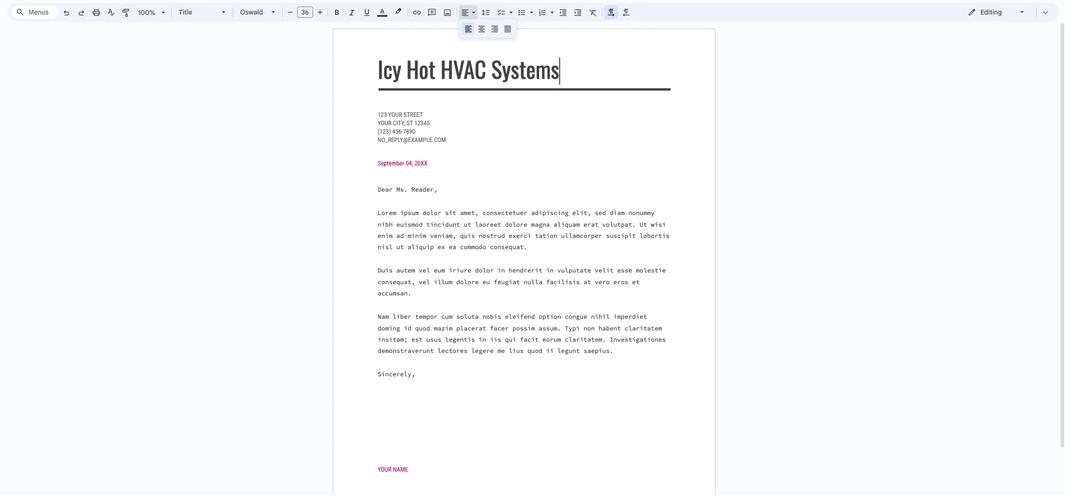Task type: locate. For each thing, give the bounding box(es) containing it.
Menus field
[[12, 6, 59, 19]]

main toolbar
[[58, 0, 634, 238]]

title
[[179, 8, 192, 16]]

Zoom field
[[134, 6, 170, 20]]

checklist menu image
[[507, 6, 513, 9]]

bulleted list menu image
[[528, 6, 534, 9]]

highlight color image
[[393, 6, 404, 17]]

mode and view toolbar
[[961, 3, 1054, 22]]

application
[[0, 0, 1067, 496]]

editing
[[981, 8, 1002, 16]]

menu
[[459, 19, 516, 38]]

Font size text field
[[298, 7, 313, 18]]



Task type: vqa. For each thing, say whether or not it's contained in the screenshot.
'Normal'
no



Task type: describe. For each thing, give the bounding box(es) containing it.
oswald
[[240, 8, 263, 16]]

numbered list menu image
[[548, 6, 554, 9]]

Zoom text field
[[136, 6, 158, 19]]

text color image
[[377, 6, 388, 17]]

application containing title
[[0, 0, 1067, 496]]

Font size field
[[297, 7, 317, 18]]

oswald option
[[240, 6, 266, 19]]

insert image image
[[442, 6, 453, 19]]

line & paragraph spacing image
[[481, 6, 491, 19]]

styles list. title selected. option
[[179, 6, 216, 19]]

editing button
[[962, 5, 1032, 19]]



